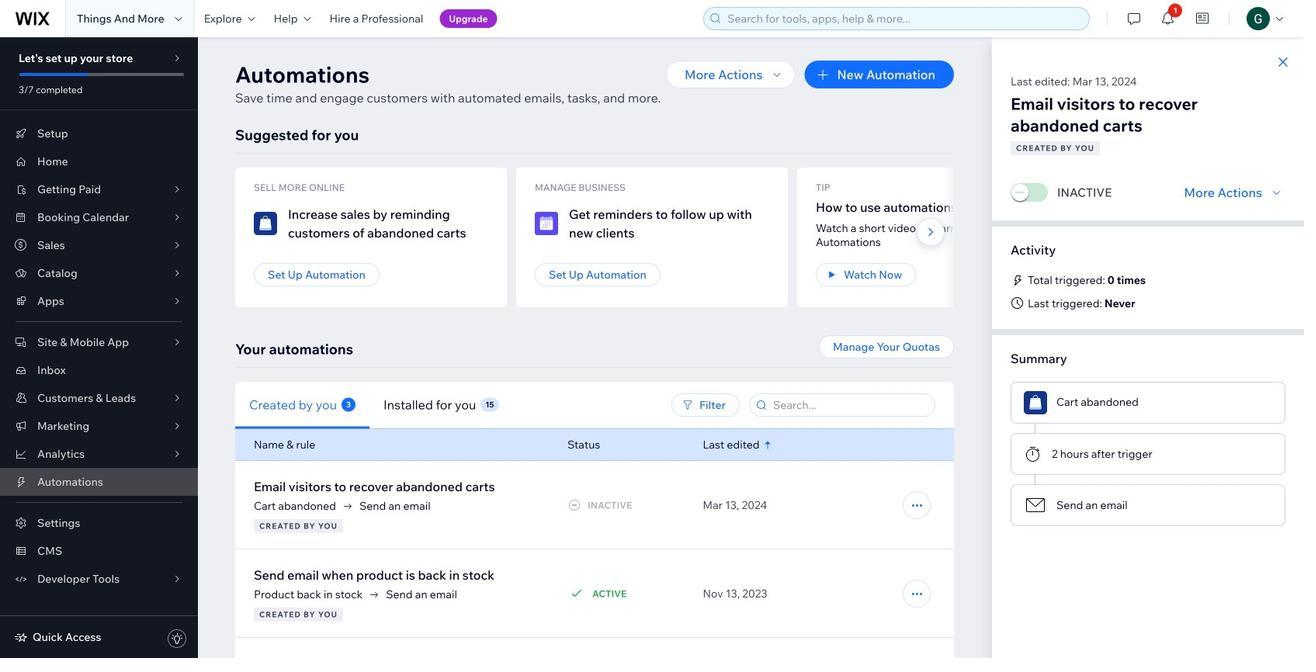 Task type: vqa. For each thing, say whether or not it's contained in the screenshot.
for in the tab list
no



Task type: describe. For each thing, give the bounding box(es) containing it.
Search... field
[[768, 394, 930, 416]]

sidebar element
[[0, 37, 198, 658]]



Task type: locate. For each thing, give the bounding box(es) containing it.
category image
[[254, 212, 277, 235], [535, 212, 558, 235], [1024, 391, 1047, 415], [1024, 494, 1047, 517]]

list
[[235, 168, 1304, 307]]

Search for tools, apps, help & more... field
[[723, 8, 1085, 29]]

tab list
[[235, 382, 603, 429]]



